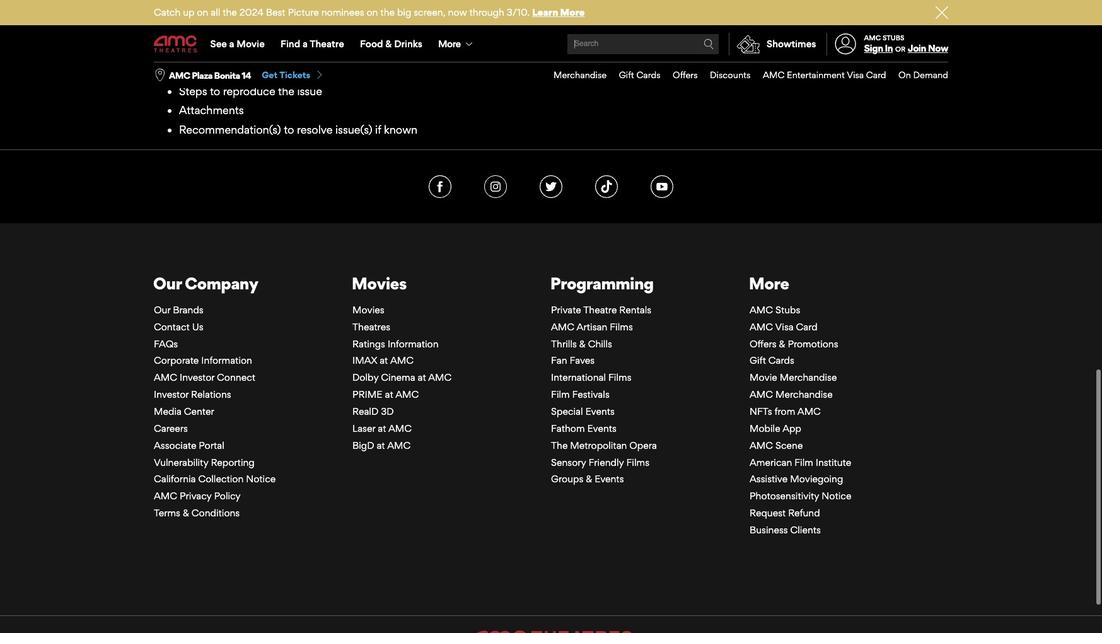 Task type: vqa. For each thing, say whether or not it's contained in the screenshot.
Menu Item
no



Task type: describe. For each thing, give the bounding box(es) containing it.
& inside amc stubs amc visa card offers & promotions gift cards movie merchandise amc merchandise nfts from amc mobile app amc scene american film institute assistive moviegoing photosensitivity notice request refund business clients
[[780, 338, 786, 350]]

14
[[242, 70, 251, 81]]

prime at amc link
[[353, 389, 419, 401]]

private theatre rentals amc artisan films thrills & chills fan faves international films film festivals special events fathom events the metropolitan opera sensory friendly films groups & events
[[551, 304, 657, 485]]

up
[[183, 6, 195, 18]]

1 vertical spatial merchandise
[[780, 372, 838, 384]]

nfts
[[750, 406, 773, 418]]

amc tiktok image
[[596, 175, 618, 198]]

careers
[[154, 423, 188, 435]]

reald 3d link
[[353, 406, 394, 418]]

of
[[268, 46, 278, 59]]

movies for movies theatres ratings information imax at amc dolby cinema at amc prime at amc reald 3d laser at amc bigd at amc
[[353, 304, 385, 316]]

dolby
[[353, 372, 379, 384]]

portal
[[199, 440, 225, 452]]

clients
[[791, 524, 821, 536]]

amc entertainment visa card link
[[751, 62, 887, 88]]

1 vertical spatial films
[[609, 372, 632, 384]]

amc plaza bonita 14 button
[[169, 69, 251, 81]]

discounts
[[711, 69, 751, 80]]

amc up nfts
[[750, 389, 774, 401]]

amc plaza bonita 14
[[169, 70, 251, 81]]

amc twitter image
[[540, 175, 563, 198]]

see a movie
[[210, 38, 265, 50]]

nominees
[[322, 6, 364, 18]]

get
[[262, 69, 278, 80]]

programming
[[551, 273, 654, 293]]

at right cinema
[[418, 372, 426, 384]]

ratings information link
[[353, 338, 439, 350]]

movie inside amc stubs amc visa card offers & promotions gift cards movie merchandise amc merchandise nfts from amc mobile app amc scene american film institute assistive moviegoing photosensitivity notice request refund business clients
[[750, 372, 778, 384]]

contact
[[154, 321, 190, 333]]

footer containing our company
[[0, 149, 1103, 633]]

attachments
[[179, 104, 244, 117]]

1 on from the left
[[197, 6, 208, 18]]

our for our brands contact us faqs corporate information amc investor connect investor relations media center careers associate portal vulnerability reporting california collection notice amc privacy policy terms & conditions
[[154, 304, 171, 316]]

groups
[[551, 473, 584, 485]]

american film institute link
[[750, 457, 852, 468]]

amc right cinema
[[429, 372, 452, 384]]

1 horizontal spatial to
[[284, 123, 294, 136]]

showtimes image
[[730, 33, 767, 56]]

sign in or join amc stubs element
[[827, 27, 949, 62]]

0 vertical spatial investor
[[180, 372, 215, 384]]

stubs for visa
[[776, 304, 801, 316]]

0 vertical spatial visa
[[847, 69, 865, 80]]

if
[[375, 123, 381, 136]]

nfts from amc link
[[750, 406, 821, 418]]

amc up amc visa card 'link' on the right of the page
[[750, 304, 774, 316]]

find a theatre
[[281, 38, 344, 50]]

submission
[[499, 0, 562, 7]]

2024
[[240, 6, 264, 18]]

sign in button
[[865, 42, 894, 54]]

recommendation(s)
[[179, 123, 281, 136]]

amc down corporate
[[154, 372, 177, 384]]

catch
[[154, 6, 181, 18]]

artisan
[[577, 321, 608, 333]]

the left big
[[381, 6, 395, 18]]

media center link
[[154, 406, 214, 418]]

imax
[[353, 355, 377, 367]]

more button
[[431, 27, 483, 62]]

faqs
[[154, 338, 178, 350]]

3/10.
[[507, 6, 530, 18]]

1 horizontal spatial more
[[561, 6, 585, 18]]

opera
[[630, 440, 657, 452]]

search the AMC website text field
[[573, 39, 704, 49]]

see
[[210, 38, 227, 50]]

your
[[470, 0, 495, 7]]

information inside our brands contact us faqs corporate information amc investor connect investor relations media center careers associate portal vulnerability reporting california collection notice amc privacy policy terms & conditions
[[201, 355, 252, 367]]

careers link
[[154, 423, 188, 435]]

associate
[[154, 440, 197, 452]]

notice inside amc stubs amc visa card offers & promotions gift cards movie merchandise amc merchandise nfts from amc mobile app amc scene american film institute assistive moviegoing photosensitivity notice request refund business clients
[[822, 490, 852, 502]]

amc youtube image
[[651, 175, 674, 198]]

at up bigd at amc link
[[378, 423, 386, 435]]

cards inside menu
[[637, 69, 661, 80]]

amc stubs link
[[750, 304, 801, 316]]

bigd
[[353, 440, 375, 452]]

amc up the terms
[[154, 490, 177, 502]]

special
[[551, 406, 583, 418]]

get tickets link
[[262, 69, 325, 81]]

film inside private theatre rentals amc artisan films thrills & chills fan faves international films film festivals special events fathom events the metropolitan opera sensory friendly films groups & events
[[551, 389, 570, 401]]

visa inside amc stubs amc visa card offers & promotions gift cards movie merchandise amc merchandise nfts from amc mobile app amc scene american film institute assistive moviegoing photosensitivity notice request refund business clients
[[776, 321, 794, 333]]

stubs for in
[[883, 33, 905, 42]]

fan
[[551, 355, 568, 367]]

through
[[470, 6, 505, 18]]

notice inside our brands contact us faqs corporate information amc investor connect investor relations media center careers associate portal vulnerability reporting california collection notice amc privacy policy terms & conditions
[[246, 473, 276, 485]]

offers & promotions link
[[750, 338, 839, 350]]

photosensitivity
[[750, 490, 820, 502]]

0 horizontal spatial gift cards link
[[607, 62, 661, 88]]

assistive
[[750, 473, 788, 485]]

film inside amc stubs amc visa card offers & promotions gift cards movie merchandise amc merchandise nfts from amc mobile app amc scene american film institute assistive moviegoing photosensitivity notice request refund business clients
[[795, 457, 814, 468]]

bigd at amc link
[[353, 440, 411, 452]]

amc up app at right
[[798, 406, 821, 418]]

0 vertical spatial events
[[586, 406, 615, 418]]

relations
[[191, 389, 231, 401]]

learn more link
[[533, 6, 585, 18]]

big
[[397, 6, 412, 18]]

merchandise inside menu
[[554, 69, 607, 80]]

our brands contact us faqs corporate information amc investor connect investor relations media center careers associate portal vulnerability reporting california collection notice amc privacy policy terms & conditions
[[154, 304, 276, 519]]

theatre inside the find a theatre link
[[310, 38, 344, 50]]

amc inside private theatre rentals amc artisan films thrills & chills fan faves international films film festivals special events fathom events the metropolitan opera sensory friendly films groups & events
[[551, 321, 575, 333]]

dolby cinema at amc link
[[353, 372, 452, 384]]

0 vertical spatial to
[[210, 84, 220, 98]]

assistive moviegoing link
[[750, 473, 844, 485]]

0 vertical spatial films
[[610, 321, 633, 333]]

card inside amc entertainment visa card link
[[867, 69, 887, 80]]

issue(s)
[[336, 123, 373, 136]]

entertainment
[[787, 69, 845, 80]]

a for movie
[[229, 38, 235, 50]]

institute
[[816, 457, 852, 468]]

url
[[200, 65, 221, 78]]

cards inside amc stubs amc visa card offers & promotions gift cards movie merchandise amc merchandise nfts from amc mobile app amc scene american film institute assistive moviegoing photosensitivity notice request refund business clients
[[769, 355, 795, 367]]

.
[[384, 0, 387, 7]]

california
[[154, 473, 196, 485]]

1 vertical spatial events
[[588, 423, 617, 435]]

brands
[[173, 304, 204, 316]]

amc inside button
[[169, 70, 190, 81]]

1 vertical spatial issue
[[297, 84, 322, 98]]

movies for movies
[[352, 273, 407, 293]]

on
[[899, 69, 912, 80]]

reald
[[353, 406, 379, 418]]



Task type: locate. For each thing, give the bounding box(es) containing it.
information up imax at amc link
[[388, 338, 439, 350]]

amc down 'amc stubs' link
[[750, 321, 774, 333]]

& inside our brands contact us faqs corporate information amc investor connect investor relations media center careers associate portal vulnerability reporting california collection notice amc privacy policy terms & conditions
[[183, 507, 189, 519]]

our up our brands link
[[153, 273, 182, 293]]

gift up "movie merchandise" link
[[750, 355, 767, 367]]

amc theatres image
[[457, 631, 646, 633]]

footer
[[0, 149, 1103, 633]]

investor up investor relations link
[[180, 372, 215, 384]]

0 horizontal spatial notice
[[246, 473, 276, 485]]

the right contains at top
[[616, 0, 634, 7]]

menu
[[154, 27, 949, 62], [542, 62, 949, 88]]

1 vertical spatial gift
[[750, 355, 767, 367]]

movies inside movies theatres ratings information imax at amc dolby cinema at amc prime at amc reald 3d laser at amc bigd at amc
[[353, 304, 385, 316]]

2 vertical spatial more
[[749, 273, 790, 293]]

terms & conditions link
[[154, 507, 240, 519]]

amc instagram image
[[485, 175, 507, 198], [485, 175, 507, 198]]

information inside movies theatres ratings information imax at amc dolby cinema at amc prime at amc reald 3d laser at amc bigd at amc
[[388, 338, 439, 350]]

card
[[867, 69, 887, 80], [797, 321, 818, 333]]

0 vertical spatial stubs
[[883, 33, 905, 42]]

on left .
[[367, 6, 378, 18]]

information:
[[209, 14, 277, 29]]

0 horizontal spatial film
[[551, 389, 570, 401]]

1 horizontal spatial gift cards link
[[750, 355, 795, 367]]

1 vertical spatial card
[[797, 321, 818, 333]]

submit search icon image
[[704, 39, 714, 49]]

laser
[[353, 423, 376, 435]]

merchandise down "movie merchandise" link
[[776, 389, 833, 401]]

groups & events link
[[551, 473, 624, 485]]

amc youtube image
[[651, 175, 674, 198]]

to down the amc plaza bonita 14 button
[[210, 84, 220, 98]]

1 vertical spatial menu
[[542, 62, 949, 88]]

0 vertical spatial cards
[[637, 69, 661, 80]]

known
[[384, 123, 418, 136]]

1 vertical spatial theatre
[[584, 304, 617, 316]]

close this dialog image
[[1081, 609, 1093, 622]]

& right food
[[386, 38, 392, 50]]

the inside clear description of issue full url indicating where discovered steps to reproduce the issue attachments recommendation(s) to resolve issue(s) if known
[[278, 84, 295, 98]]

& down sensory friendly films link
[[586, 473, 593, 485]]

film up assistive moviegoing "link"
[[795, 457, 814, 468]]

1 horizontal spatial cards
[[769, 355, 795, 367]]

user profile image
[[828, 34, 864, 55]]

international films link
[[551, 372, 632, 384]]

friendly
[[589, 457, 624, 468]]

amc twitter image
[[540, 175, 563, 198]]

theatre up artisan
[[584, 304, 617, 316]]

our brands link
[[154, 304, 204, 316]]

0 horizontal spatial information
[[201, 355, 252, 367]]

card down sign in button
[[867, 69, 887, 80]]

0 vertical spatial information
[[388, 338, 439, 350]]

notice down moviegoing
[[822, 490, 852, 502]]

now
[[929, 42, 949, 54]]

0 horizontal spatial more
[[439, 38, 461, 50]]

1 horizontal spatial notice
[[822, 490, 852, 502]]

amc
[[865, 33, 882, 42], [763, 69, 785, 80], [169, 70, 190, 81], [750, 304, 774, 316], [551, 321, 575, 333], [750, 321, 774, 333], [390, 355, 414, 367], [154, 372, 177, 384], [429, 372, 452, 384], [396, 389, 419, 401], [750, 389, 774, 401], [798, 406, 821, 418], [389, 423, 412, 435], [388, 440, 411, 452], [750, 440, 774, 452], [154, 490, 177, 502]]

events down festivals
[[586, 406, 615, 418]]

menu containing merchandise
[[542, 62, 949, 88]]

notice down reporting
[[246, 473, 276, 485]]

1 vertical spatial film
[[795, 457, 814, 468]]

a
[[229, 38, 235, 50], [303, 38, 308, 50]]

1 vertical spatial information
[[201, 355, 252, 367]]

collection
[[198, 473, 244, 485]]

1 horizontal spatial gift
[[750, 355, 767, 367]]

offers left discounts
[[673, 69, 698, 80]]

1 horizontal spatial visa
[[847, 69, 865, 80]]

offers inside amc stubs amc visa card offers & promotions gift cards movie merchandise amc merchandise nfts from amc mobile app amc scene american film institute assistive moviegoing photosensitivity notice request refund business clients
[[750, 338, 777, 350]]

1 vertical spatial stubs
[[776, 304, 801, 316]]

our up contact
[[154, 304, 171, 316]]

private
[[551, 304, 582, 316]]

chills
[[588, 338, 613, 350]]

0 horizontal spatial on
[[197, 6, 208, 18]]

0 horizontal spatial cards
[[637, 69, 661, 80]]

discounts link
[[698, 62, 751, 88]]

0 vertical spatial card
[[867, 69, 887, 80]]

& up faves
[[580, 338, 586, 350]]

2 horizontal spatial more
[[749, 273, 790, 293]]

2 a from the left
[[303, 38, 308, 50]]

issue up where
[[281, 46, 306, 59]]

amc entertainment visa card
[[763, 69, 887, 80]]

0 vertical spatial gift
[[619, 69, 635, 80]]

stubs inside amc stubs amc visa card offers & promotions gift cards movie merchandise amc merchandise nfts from amc mobile app amc scene american film institute assistive moviegoing photosensitivity notice request refund business clients
[[776, 304, 801, 316]]

1 horizontal spatial film
[[795, 457, 814, 468]]

amc facebook image
[[429, 175, 452, 198]]

0 horizontal spatial stubs
[[776, 304, 801, 316]]

0 horizontal spatial offers
[[673, 69, 698, 80]]

0 horizontal spatial card
[[797, 321, 818, 333]]

amc tiktok image
[[596, 175, 618, 198]]

& right the terms
[[183, 507, 189, 519]]

1 horizontal spatial on
[[367, 6, 378, 18]]

a right see
[[229, 38, 235, 50]]

catch up on all the 2024 best picture nominees on the big screen, now through 3/10. learn more
[[154, 6, 585, 18]]

issue down 'tickets'
[[297, 84, 322, 98]]

2 on from the left
[[367, 6, 378, 18]]

1 vertical spatial more
[[439, 38, 461, 50]]

cards up "movie merchandise" link
[[769, 355, 795, 367]]

ratings
[[353, 338, 386, 350]]

movies link
[[353, 304, 385, 316]]

amc down "3d"
[[389, 423, 412, 435]]

0 vertical spatial more
[[561, 6, 585, 18]]

our company
[[153, 273, 258, 293]]

cinema
[[381, 372, 416, 384]]

&
[[386, 38, 392, 50], [580, 338, 586, 350], [780, 338, 786, 350], [586, 473, 593, 485], [183, 507, 189, 519]]

following
[[154, 14, 206, 29]]

vulnerability
[[154, 457, 209, 468]]

a inside the find a theatre link
[[303, 38, 308, 50]]

investor relations link
[[154, 389, 231, 401]]

amc investor connect link
[[154, 372, 256, 384]]

more right learn
[[561, 6, 585, 18]]

amc up steps
[[169, 70, 190, 81]]

policy
[[214, 490, 241, 502]]

contains
[[565, 0, 613, 7]]

app
[[783, 423, 802, 435]]

1 vertical spatial notice
[[822, 490, 852, 502]]

a for theatre
[[303, 38, 308, 50]]

& down amc visa card 'link' on the right of the page
[[780, 338, 786, 350]]

0 vertical spatial issue
[[281, 46, 306, 59]]

theatres
[[353, 321, 391, 333]]

0 horizontal spatial movie
[[237, 38, 265, 50]]

1 vertical spatial investor
[[154, 389, 189, 401]]

films down rentals
[[610, 321, 633, 333]]

film
[[551, 389, 570, 401], [795, 457, 814, 468]]

movie left of
[[237, 38, 265, 50]]

1 horizontal spatial a
[[303, 38, 308, 50]]

visa
[[847, 69, 865, 80], [776, 321, 794, 333]]

amc logo image
[[154, 36, 198, 53], [154, 36, 198, 53]]

the inside . please ensure your submission contains the following information:
[[616, 0, 634, 7]]

1 horizontal spatial movie
[[750, 372, 778, 384]]

0 vertical spatial menu
[[154, 27, 949, 62]]

movie up 'amc merchandise' 'link'
[[750, 372, 778, 384]]

the right all
[[223, 6, 237, 18]]

food & drinks link
[[352, 27, 431, 62]]

discovered
[[310, 65, 365, 78]]

at
[[380, 355, 388, 367], [418, 372, 426, 384], [385, 389, 394, 401], [378, 423, 386, 435], [377, 440, 385, 452]]

best
[[266, 6, 286, 18]]

at down laser at amc link
[[377, 440, 385, 452]]

1 a from the left
[[229, 38, 235, 50]]

cards down search the amc website "text field"
[[637, 69, 661, 80]]

reproduce
[[223, 84, 275, 98]]

visa down user profile image
[[847, 69, 865, 80]]

indicating
[[223, 65, 273, 78]]

a right find
[[303, 38, 308, 50]]

1 vertical spatial gift cards link
[[750, 355, 795, 367]]

0 vertical spatial theatre
[[310, 38, 344, 50]]

1 vertical spatial movies
[[353, 304, 385, 316]]

movies up movies link
[[352, 273, 407, 293]]

0 horizontal spatial a
[[229, 38, 235, 50]]

amc down dolby cinema at amc link
[[396, 389, 419, 401]]

0 vertical spatial notice
[[246, 473, 276, 485]]

0 vertical spatial gift cards link
[[607, 62, 661, 88]]

at right imax
[[380, 355, 388, 367]]

1 horizontal spatial offers
[[750, 338, 777, 350]]

full
[[179, 65, 197, 78]]

card up promotions
[[797, 321, 818, 333]]

1 vertical spatial to
[[284, 123, 294, 136]]

clear
[[179, 46, 206, 59]]

stubs inside amc stubs sign in or join now
[[883, 33, 905, 42]]

laser at amc link
[[353, 423, 412, 435]]

gift
[[619, 69, 635, 80], [750, 355, 767, 367]]

fathom
[[551, 423, 585, 435]]

0 horizontal spatial theatre
[[310, 38, 344, 50]]

find a theatre link
[[273, 27, 352, 62]]

0 horizontal spatial visa
[[776, 321, 794, 333]]

business
[[750, 524, 788, 536]]

theatre up discovered
[[310, 38, 344, 50]]

on left all
[[197, 6, 208, 18]]

menu down learn
[[154, 27, 949, 62]]

0 vertical spatial movies
[[352, 273, 407, 293]]

0 vertical spatial offers
[[673, 69, 698, 80]]

see a movie link
[[203, 27, 273, 62]]

at up "3d"
[[385, 389, 394, 401]]

films up festivals
[[609, 372, 632, 384]]

more inside button
[[439, 38, 461, 50]]

our inside our brands contact us faqs corporate information amc investor connect investor relations media center careers associate portal vulnerability reporting california collection notice amc privacy policy terms & conditions
[[154, 304, 171, 316]]

promotions
[[788, 338, 839, 350]]

0 horizontal spatial gift
[[619, 69, 635, 80]]

mobile
[[750, 423, 781, 435]]

fathom events link
[[551, 423, 617, 435]]

amc down laser at amc link
[[388, 440, 411, 452]]

movies theatres ratings information imax at amc dolby cinema at amc prime at amc reald 3d laser at amc bigd at amc
[[353, 304, 452, 452]]

or
[[896, 45, 906, 54]]

1 horizontal spatial theatre
[[584, 304, 617, 316]]

1 horizontal spatial stubs
[[883, 33, 905, 42]]

refund
[[789, 507, 821, 519]]

amc inside amc stubs sign in or join now
[[865, 33, 882, 42]]

0 vertical spatial movie
[[237, 38, 265, 50]]

from
[[775, 406, 796, 418]]

terms
[[154, 507, 180, 519]]

amc down mobile
[[750, 440, 774, 452]]

1 vertical spatial visa
[[776, 321, 794, 333]]

more up 'amc stubs' link
[[749, 273, 790, 293]]

movie inside see a movie "link"
[[237, 38, 265, 50]]

amc up dolby cinema at amc link
[[390, 355, 414, 367]]

amc facebook image
[[429, 175, 452, 198]]

0 vertical spatial merchandise
[[554, 69, 607, 80]]

more down now
[[439, 38, 461, 50]]

films down opera
[[627, 457, 650, 468]]

amc down showtimes link
[[763, 69, 785, 80]]

get tickets
[[262, 69, 311, 80]]

3d
[[381, 406, 394, 418]]

to left resolve
[[284, 123, 294, 136]]

reporting
[[211, 457, 255, 468]]

join now button
[[908, 42, 949, 54]]

0 vertical spatial film
[[551, 389, 570, 401]]

2 vertical spatial films
[[627, 457, 650, 468]]

movie
[[237, 38, 265, 50], [750, 372, 778, 384]]

1 vertical spatial cards
[[769, 355, 795, 367]]

gift cards
[[619, 69, 661, 80]]

menu containing more
[[154, 27, 949, 62]]

1 vertical spatial our
[[154, 304, 171, 316]]

theatre inside private theatre rentals amc artisan films thrills & chills fan faves international films film festivals special events fathom events the metropolitan opera sensory friendly films groups & events
[[584, 304, 617, 316]]

2 vertical spatial merchandise
[[776, 389, 833, 401]]

resolve
[[297, 123, 333, 136]]

0 vertical spatial our
[[153, 273, 182, 293]]

moviegoing
[[791, 473, 844, 485]]

investor up media
[[154, 389, 189, 401]]

faves
[[570, 355, 595, 367]]

amc up the thrills
[[551, 321, 575, 333]]

offers link
[[661, 62, 698, 88]]

events down friendly
[[595, 473, 624, 485]]

issue
[[281, 46, 306, 59], [297, 84, 322, 98]]

festivals
[[573, 389, 610, 401]]

film up special
[[551, 389, 570, 401]]

gift cards link down search the amc website "text field"
[[607, 62, 661, 88]]

in
[[886, 42, 894, 54]]

gift cards link up "movie merchandise" link
[[750, 355, 795, 367]]

stubs up in
[[883, 33, 905, 42]]

business clients link
[[750, 524, 821, 536]]

0 horizontal spatial to
[[210, 84, 220, 98]]

a inside see a movie "link"
[[229, 38, 235, 50]]

stubs up amc visa card 'link' on the right of the page
[[776, 304, 801, 316]]

gift down search the amc website "text field"
[[619, 69, 635, 80]]

2 vertical spatial events
[[595, 473, 624, 485]]

amc up sign
[[865, 33, 882, 42]]

merchandise left the gift cards
[[554, 69, 607, 80]]

picture
[[288, 6, 319, 18]]

on demand
[[899, 69, 949, 80]]

demand
[[914, 69, 949, 80]]

information up connect
[[201, 355, 252, 367]]

1 horizontal spatial card
[[867, 69, 887, 80]]

1 vertical spatial offers
[[750, 338, 777, 350]]

join
[[908, 42, 927, 54]]

amc artisan films link
[[551, 321, 633, 333]]

gift inside amc stubs amc visa card offers & promotions gift cards movie merchandise amc merchandise nfts from amc mobile app amc scene american film institute assistive moviegoing photosensitivity notice request refund business clients
[[750, 355, 767, 367]]

visa down 'amc stubs' link
[[776, 321, 794, 333]]

1 vertical spatial movie
[[750, 372, 778, 384]]

merchandise up 'amc merchandise' 'link'
[[780, 372, 838, 384]]

sensory
[[551, 457, 587, 468]]

showtimes
[[767, 38, 817, 50]]

merchandise
[[554, 69, 607, 80], [780, 372, 838, 384], [776, 389, 833, 401]]

california collection notice link
[[154, 473, 276, 485]]

offers down amc visa card 'link' on the right of the page
[[750, 338, 777, 350]]

the down get tickets
[[278, 84, 295, 98]]

movies up "theatres"
[[353, 304, 385, 316]]

1 horizontal spatial information
[[388, 338, 439, 350]]

the metropolitan opera link
[[551, 440, 657, 452]]

contact us link
[[154, 321, 204, 333]]

menu down showtimes image
[[542, 62, 949, 88]]

learn
[[533, 6, 559, 18]]

events
[[586, 406, 615, 418], [588, 423, 617, 435], [595, 473, 624, 485]]

events up the metropolitan opera "link"
[[588, 423, 617, 435]]

our for our company
[[153, 273, 182, 293]]

special events link
[[551, 406, 615, 418]]

card inside amc stubs amc visa card offers & promotions gift cards movie merchandise amc merchandise nfts from amc mobile app amc scene american film institute assistive moviegoing photosensitivity notice request refund business clients
[[797, 321, 818, 333]]



